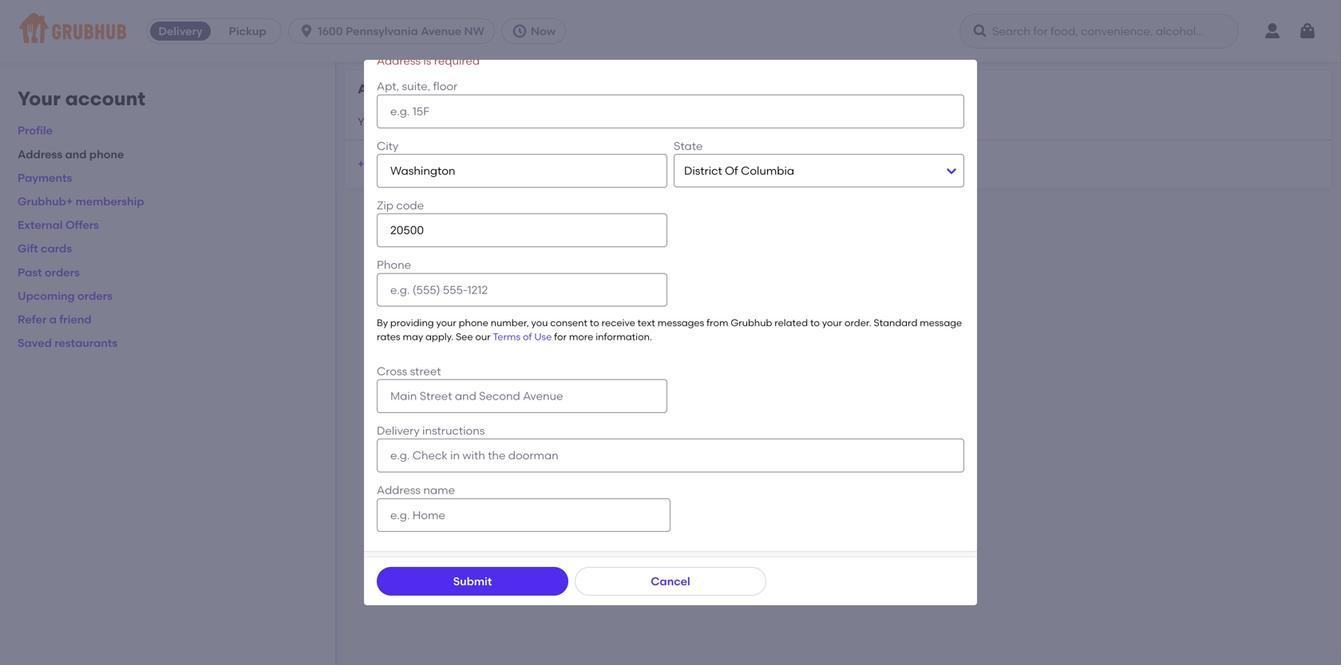 Task type: describe. For each thing, give the bounding box(es) containing it.
Apt, suite, floor text field
[[377, 95, 965, 128]]

you
[[358, 115, 377, 129]]

rates
[[377, 331, 400, 343]]

by
[[377, 317, 388, 329]]

1600 pennsylvania avenue nw
[[318, 24, 485, 38]]

cards
[[41, 242, 72, 256]]

floor
[[433, 80, 458, 93]]

avenue
[[421, 24, 462, 38]]

cancel button
[[575, 568, 766, 597]]

consent
[[550, 317, 588, 329]]

address for address and phone
[[18, 148, 62, 161]]

external offers link
[[18, 218, 99, 232]]

1 your from the left
[[436, 317, 457, 329]]

a inside button
[[393, 157, 400, 171]]

now
[[531, 24, 556, 38]]

text
[[638, 317, 655, 329]]

Delivery instructions text field
[[377, 439, 965, 473]]

saved restaurants link
[[18, 337, 118, 350]]

add
[[367, 157, 390, 171]]

phone
[[377, 258, 411, 272]]

address is required
[[377, 54, 480, 67]]

receive
[[602, 317, 635, 329]]

grubhub
[[731, 317, 772, 329]]

cross
[[377, 365, 407, 378]]

1600
[[318, 24, 343, 38]]

2 to from the left
[[810, 317, 820, 329]]

submit
[[453, 575, 492, 589]]

delivery instructions
[[377, 424, 485, 438]]

gift
[[18, 242, 38, 256]]

name
[[423, 484, 455, 497]]

any
[[440, 115, 460, 129]]

+ add a new address
[[358, 157, 472, 171]]

suite,
[[402, 80, 431, 93]]

saved
[[462, 115, 495, 129]]

address
[[428, 157, 472, 171]]

more
[[569, 331, 594, 343]]

order.
[[845, 317, 872, 329]]

saved restaurants
[[18, 337, 118, 350]]

code
[[396, 199, 424, 212]]

addresses.
[[498, 115, 556, 129]]

by providing your phone number, you consent to receive text messages from grubhub related to your order. standard message rates may apply. see our
[[377, 317, 962, 343]]

+ add a new address button
[[358, 150, 472, 179]]

required
[[434, 54, 480, 67]]

svg image for 1600 pennsylvania avenue nw
[[299, 23, 315, 39]]

upcoming orders link
[[18, 289, 113, 303]]

2 horizontal spatial svg image
[[1298, 22, 1317, 41]]

street
[[410, 365, 441, 378]]

payments
[[18, 171, 72, 185]]

grubhub+
[[18, 195, 73, 208]]

svg image
[[973, 23, 988, 39]]

delivery for delivery instructions
[[377, 424, 420, 438]]

addresses
[[358, 81, 424, 97]]

upcoming orders
[[18, 289, 113, 303]]

Address name text field
[[377, 499, 671, 533]]

gift cards
[[18, 242, 72, 256]]

refer
[[18, 313, 47, 327]]

saved
[[18, 337, 52, 350]]

delivery for delivery
[[158, 24, 203, 38]]

+
[[358, 157, 364, 171]]

terms
[[493, 331, 521, 343]]

pennsylvania
[[346, 24, 418, 38]]

is
[[423, 54, 431, 67]]

address and phone
[[18, 148, 124, 161]]

account
[[65, 87, 145, 110]]

terms of use link
[[493, 331, 552, 343]]

city
[[377, 139, 399, 153]]

state
[[674, 139, 703, 153]]

Phone telephone field
[[377, 273, 667, 307]]

2 your from the left
[[822, 317, 842, 329]]

cross street
[[377, 365, 441, 378]]

0 horizontal spatial a
[[49, 313, 57, 327]]

past orders link
[[18, 266, 80, 279]]

upcoming
[[18, 289, 75, 303]]

pickup
[[229, 24, 266, 38]]

apt,
[[377, 80, 399, 93]]

our
[[475, 331, 491, 343]]



Task type: locate. For each thing, give the bounding box(es) containing it.
address down profile on the left top of page
[[18, 148, 62, 161]]

address name
[[377, 484, 455, 497]]

1 to from the left
[[590, 317, 599, 329]]

1 vertical spatial phone
[[459, 317, 489, 329]]

Cross street text field
[[377, 380, 667, 414]]

orders up friend at the top left of page
[[77, 289, 113, 303]]

orders
[[45, 266, 80, 279], [77, 289, 113, 303]]

1 vertical spatial delivery
[[377, 424, 420, 438]]

have
[[411, 115, 437, 129]]

address is required alert
[[377, 54, 480, 67]]

to up more
[[590, 317, 599, 329]]

address for address is required
[[377, 54, 421, 67]]

0 horizontal spatial phone
[[89, 148, 124, 161]]

0 vertical spatial orders
[[45, 266, 80, 279]]

message
[[920, 317, 962, 329]]

0 horizontal spatial to
[[590, 317, 599, 329]]

delivery
[[158, 24, 203, 38], [377, 424, 420, 438]]

orders for past orders
[[45, 266, 80, 279]]

your account
[[18, 87, 145, 110]]

1 horizontal spatial phone
[[459, 317, 489, 329]]

1 vertical spatial orders
[[77, 289, 113, 303]]

your left order.
[[822, 317, 842, 329]]

0 vertical spatial address
[[377, 54, 421, 67]]

use
[[534, 331, 552, 343]]

address and phone link
[[18, 148, 124, 161]]

your
[[18, 87, 61, 110]]

address up apt,
[[377, 54, 421, 67]]

refer a friend link
[[18, 313, 92, 327]]

grubhub+ membership link
[[18, 195, 144, 208]]

address for address name
[[377, 484, 421, 497]]

svg image
[[1298, 22, 1317, 41], [299, 23, 315, 39], [512, 23, 528, 39]]

see
[[456, 331, 473, 343]]

City text field
[[377, 154, 667, 188]]

zip code
[[377, 199, 424, 212]]

submit button
[[377, 568, 568, 597]]

a left new
[[393, 157, 400, 171]]

payments link
[[18, 171, 72, 185]]

main navigation navigation
[[0, 0, 1341, 62]]

a right 'refer'
[[49, 313, 57, 327]]

1 horizontal spatial a
[[393, 157, 400, 171]]

gift cards link
[[18, 242, 72, 256]]

orders for upcoming orders
[[77, 289, 113, 303]]

svg image for now
[[512, 23, 528, 39]]

0 horizontal spatial svg image
[[299, 23, 315, 39]]

0 horizontal spatial your
[[436, 317, 457, 329]]

phone inside by providing your phone number, you consent to receive text messages from grubhub related to your order. standard message rates may apply. see our
[[459, 317, 489, 329]]

membership
[[76, 195, 144, 208]]

standard
[[874, 317, 918, 329]]

external offers
[[18, 218, 99, 232]]

to
[[590, 317, 599, 329], [810, 317, 820, 329]]

phone right and
[[89, 148, 124, 161]]

1 vertical spatial address
[[18, 148, 62, 161]]

apply.
[[426, 331, 454, 343]]

profile
[[18, 124, 53, 138]]

zip
[[377, 199, 394, 212]]

of
[[523, 331, 532, 343]]

0 vertical spatial delivery
[[158, 24, 203, 38]]

grubhub+ membership
[[18, 195, 144, 208]]

0 vertical spatial a
[[393, 157, 400, 171]]

past orders
[[18, 266, 80, 279]]

delivery left pickup button
[[158, 24, 203, 38]]

you don't have any saved addresses.
[[358, 115, 556, 129]]

information.
[[596, 331, 652, 343]]

1 horizontal spatial delivery
[[377, 424, 420, 438]]

delivery inside button
[[158, 24, 203, 38]]

svg image inside now button
[[512, 23, 528, 39]]

your up apply.
[[436, 317, 457, 329]]

may
[[403, 331, 423, 343]]

to right related
[[810, 317, 820, 329]]

1 horizontal spatial your
[[822, 317, 842, 329]]

0 horizontal spatial delivery
[[158, 24, 203, 38]]

messages
[[658, 317, 704, 329]]

svg image inside 1600 pennsylvania avenue nw button
[[299, 23, 315, 39]]

1 horizontal spatial to
[[810, 317, 820, 329]]

now button
[[501, 18, 573, 44]]

delivery left instructions on the bottom left of the page
[[377, 424, 420, 438]]

external
[[18, 218, 63, 232]]

1600 pennsylvania avenue nw button
[[288, 18, 501, 44]]

pickup button
[[214, 18, 281, 44]]

phone up see
[[459, 317, 489, 329]]

delivery button
[[147, 18, 214, 44]]

don't
[[380, 115, 408, 129]]

0 vertical spatial phone
[[89, 148, 124, 161]]

offers
[[65, 218, 99, 232]]

nw
[[464, 24, 485, 38]]

and
[[65, 148, 87, 161]]

new
[[403, 157, 425, 171]]

for
[[554, 331, 567, 343]]

1 vertical spatial a
[[49, 313, 57, 327]]

friend
[[59, 313, 92, 327]]

phone
[[89, 148, 124, 161], [459, 317, 489, 329]]

restaurants
[[54, 337, 118, 350]]

past
[[18, 266, 42, 279]]

orders up upcoming orders
[[45, 266, 80, 279]]

refer a friend
[[18, 313, 92, 327]]

apt, suite, floor
[[377, 80, 458, 93]]

your
[[436, 317, 457, 329], [822, 317, 842, 329]]

profile link
[[18, 124, 53, 138]]

1 horizontal spatial svg image
[[512, 23, 528, 39]]

address left the name on the bottom left of page
[[377, 484, 421, 497]]

a
[[393, 157, 400, 171], [49, 313, 57, 327]]

number,
[[491, 317, 529, 329]]

from
[[707, 317, 729, 329]]

you
[[531, 317, 548, 329]]

terms of use for more information.
[[493, 331, 652, 343]]

instructions
[[422, 424, 485, 438]]

Zip code telephone field
[[377, 214, 667, 247]]

2 vertical spatial address
[[377, 484, 421, 497]]



Task type: vqa. For each thing, say whether or not it's contained in the screenshot.
left svg icon
yes



